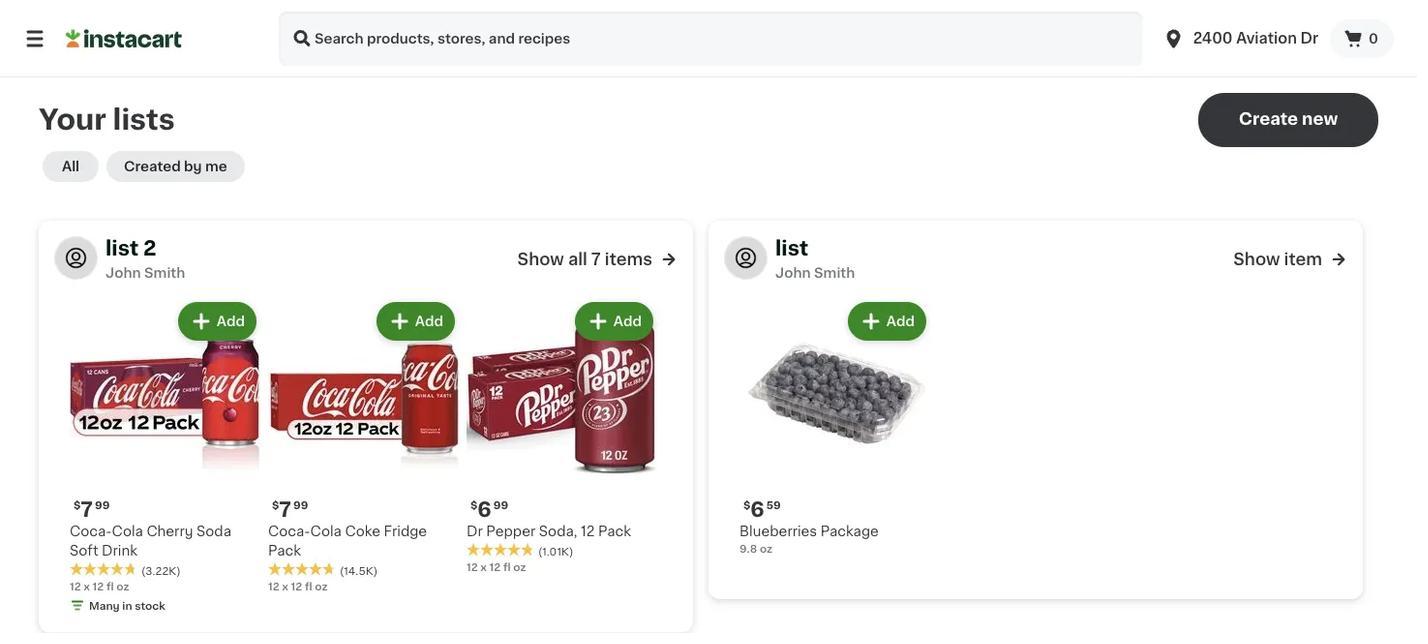 Task type: describe. For each thing, give the bounding box(es) containing it.
add button for dr pepper soda, 12 pack
[[577, 304, 652, 339]]

created
[[124, 160, 181, 173]]

(14.5k)
[[340, 565, 378, 576]]

smith inside list john smith
[[814, 266, 855, 280]]

create
[[1239, 111, 1298, 127]]

1 product group from the left
[[70, 298, 260, 617]]

12 x 12 fl oz for dr pepper soda, 12 pack
[[467, 562, 526, 572]]

$ for dr pepper soda, 12 pack
[[471, 500, 478, 511]]

show for john
[[1234, 251, 1280, 268]]

pack for 6
[[598, 525, 631, 538]]

$ 7 99 for coca-cola coke fridge pack
[[272, 499, 308, 519]]

list john smith
[[776, 238, 855, 280]]

pack for 7
[[268, 544, 301, 558]]

oz for coca-cola cherry soda soft drink
[[116, 581, 129, 592]]

x for coca-cola cherry soda soft drink
[[84, 581, 90, 592]]

4 add button from the left
[[850, 304, 925, 339]]

2400
[[1193, 31, 1233, 46]]

$ inside $ 6 59
[[744, 500, 751, 511]]

add for coca-cola cherry soda soft drink
[[217, 315, 245, 328]]

fl for coca-cola coke fridge pack
[[305, 581, 312, 592]]

create new button
[[1199, 93, 1379, 147]]

in
[[122, 600, 132, 611]]

dr pepper soda, 12 pack
[[467, 525, 631, 538]]

package
[[821, 525, 879, 538]]

add for dr pepper soda, 12 pack
[[614, 315, 642, 328]]

show for 2
[[518, 251, 564, 268]]

59
[[767, 500, 781, 511]]

coca- for soft
[[70, 525, 112, 538]]

your
[[39, 106, 106, 134]]

fridge
[[384, 525, 427, 538]]

show all 7 items
[[518, 251, 653, 268]]

2
[[143, 238, 156, 258]]

7 for coca-cola coke fridge pack
[[279, 499, 291, 519]]

cherry
[[147, 525, 193, 538]]

6 for dr pepper soda, 12 pack
[[478, 499, 492, 519]]

$ 6 99
[[471, 499, 508, 519]]

2 2400 aviation dr button from the left
[[1162, 12, 1319, 66]]

2 product group from the left
[[268, 298, 459, 594]]

4 product group from the left
[[740, 298, 930, 557]]

9.8
[[740, 544, 757, 554]]

4 add from the left
[[887, 315, 915, 328]]

7 for coca-cola cherry soda soft drink
[[81, 499, 93, 519]]

(3.22k)
[[141, 565, 181, 576]]

show item
[[1234, 251, 1323, 268]]

coke
[[345, 525, 381, 538]]

add button for coca-cola coke fridge pack
[[378, 304, 453, 339]]

new
[[1302, 111, 1338, 127]]



Task type: locate. For each thing, give the bounding box(es) containing it.
dr down $ 6 99
[[467, 525, 483, 538]]

all button
[[43, 151, 99, 182]]

many
[[89, 600, 120, 611]]

12 x 12 fl oz for coca-cola coke fridge pack
[[268, 581, 328, 592]]

6 left 59
[[751, 499, 765, 519]]

cola for coke
[[310, 525, 342, 538]]

lists
[[113, 106, 175, 134]]

list inside list 2 john smith
[[106, 238, 139, 258]]

show
[[518, 251, 564, 268], [1234, 251, 1280, 268]]

1 vertical spatial pack
[[268, 544, 301, 558]]

coca- inside coca-cola coke fridge pack
[[268, 525, 310, 538]]

coca-
[[70, 525, 112, 538], [268, 525, 310, 538]]

created by me
[[124, 160, 227, 173]]

blueberries
[[740, 525, 817, 538]]

coca- left 'coke'
[[268, 525, 310, 538]]

$ 7 99 up coca-cola coke fridge pack
[[272, 499, 308, 519]]

7 up coca-cola coke fridge pack
[[279, 499, 291, 519]]

list for list
[[776, 238, 809, 258]]

2 add button from the left
[[378, 304, 453, 339]]

$ 6 59
[[744, 499, 781, 519]]

cola up drink
[[112, 525, 143, 538]]

pack
[[598, 525, 631, 538], [268, 544, 301, 558]]

list 2 john smith
[[106, 238, 185, 280]]

1 horizontal spatial 99
[[293, 500, 308, 511]]

0 button
[[1330, 19, 1394, 58]]

0 vertical spatial dr
[[1301, 31, 1319, 46]]

1 horizontal spatial dr
[[1301, 31, 1319, 46]]

★★★★★
[[467, 543, 534, 557], [467, 543, 534, 557], [70, 563, 137, 576], [70, 563, 137, 576], [268, 563, 336, 576], [268, 563, 336, 576]]

x down coca-cola coke fridge pack
[[282, 581, 288, 592]]

1 horizontal spatial coca-
[[268, 525, 310, 538]]

2 $ 7 99 from the left
[[272, 499, 308, 519]]

0 horizontal spatial x
[[84, 581, 90, 592]]

cola
[[112, 525, 143, 538], [310, 525, 342, 538]]

1 horizontal spatial show
[[1234, 251, 1280, 268]]

1 6 from the left
[[478, 499, 492, 519]]

oz down pepper
[[513, 562, 526, 572]]

coca- inside coca-cola cherry soda soft drink
[[70, 525, 112, 538]]

soft
[[70, 544, 98, 558]]

2 horizontal spatial 12 x 12 fl oz
[[467, 562, 526, 572]]

cola left 'coke'
[[310, 525, 342, 538]]

0 horizontal spatial $ 7 99
[[74, 499, 110, 519]]

cola inside coca-cola coke fridge pack
[[310, 525, 342, 538]]

oz for coca-cola coke fridge pack
[[315, 581, 328, 592]]

1 2400 aviation dr button from the left
[[1151, 12, 1330, 66]]

0 horizontal spatial 6
[[478, 499, 492, 519]]

soda,
[[539, 525, 577, 538]]

fl down coca-cola coke fridge pack
[[305, 581, 312, 592]]

$ 7 99 for coca-cola cherry soda soft drink
[[74, 499, 110, 519]]

0 horizontal spatial john
[[106, 266, 141, 280]]

1 horizontal spatial 12 x 12 fl oz
[[268, 581, 328, 592]]

12 x 12 fl oz down coca-cola coke fridge pack
[[268, 581, 328, 592]]

1 vertical spatial dr
[[467, 525, 483, 538]]

7 right all on the left of page
[[591, 251, 601, 268]]

pack inside coca-cola coke fridge pack
[[268, 544, 301, 558]]

$ up soft
[[74, 500, 81, 511]]

0 horizontal spatial 99
[[95, 500, 110, 511]]

2400 aviation dr
[[1193, 31, 1319, 46]]

1 smith from the left
[[144, 266, 185, 280]]

john inside list john smith
[[776, 266, 811, 280]]

add for coca-cola coke fridge pack
[[415, 315, 443, 328]]

smith
[[144, 266, 185, 280], [814, 266, 855, 280]]

pepper
[[486, 525, 536, 538]]

0 horizontal spatial smith
[[144, 266, 185, 280]]

oz down coca-cola coke fridge pack
[[315, 581, 328, 592]]

4 $ from the left
[[744, 500, 751, 511]]

aviation
[[1237, 31, 1297, 46]]

12 x 12 fl oz
[[467, 562, 526, 572], [70, 581, 129, 592], [268, 581, 328, 592]]

0 horizontal spatial fl
[[106, 581, 114, 592]]

1 cola from the left
[[112, 525, 143, 538]]

0 horizontal spatial coca-
[[70, 525, 112, 538]]

1 list from the left
[[106, 238, 139, 258]]

99 for coca-cola coke fridge pack
[[293, 500, 308, 511]]

smith inside list 2 john smith
[[144, 266, 185, 280]]

2 $ from the left
[[272, 500, 279, 511]]

coca- for pack
[[268, 525, 310, 538]]

0 horizontal spatial 12 x 12 fl oz
[[70, 581, 129, 592]]

dr
[[1301, 31, 1319, 46], [467, 525, 483, 538]]

12
[[581, 525, 595, 538], [467, 562, 478, 572], [490, 562, 501, 572], [70, 581, 81, 592], [93, 581, 104, 592], [268, 581, 279, 592], [291, 581, 302, 592]]

0 horizontal spatial list
[[106, 238, 139, 258]]

$ for coca-cola coke fridge pack
[[272, 500, 279, 511]]

1 horizontal spatial cola
[[310, 525, 342, 538]]

0 horizontal spatial show
[[518, 251, 564, 268]]

1 john from the left
[[106, 266, 141, 280]]

12 x 12 fl oz for coca-cola cherry soda soft drink
[[70, 581, 129, 592]]

2 john from the left
[[776, 266, 811, 280]]

2 horizontal spatial 7
[[591, 251, 601, 268]]

oz for dr pepper soda, 12 pack
[[513, 562, 526, 572]]

Search field
[[279, 12, 1143, 66]]

99
[[95, 500, 110, 511], [293, 500, 308, 511], [494, 500, 508, 511]]

dr right aviation
[[1301, 31, 1319, 46]]

fl
[[503, 562, 511, 572], [106, 581, 114, 592], [305, 581, 312, 592]]

0
[[1369, 32, 1379, 46]]

3 product group from the left
[[467, 298, 657, 575]]

1 horizontal spatial $ 7 99
[[272, 499, 308, 519]]

2 list from the left
[[776, 238, 809, 258]]

all
[[568, 251, 588, 268]]

all
[[62, 160, 79, 173]]

1 horizontal spatial x
[[282, 581, 288, 592]]

0 horizontal spatial cola
[[112, 525, 143, 538]]

0 horizontal spatial dr
[[467, 525, 483, 538]]

2 cola from the left
[[310, 525, 342, 538]]

3 99 from the left
[[494, 500, 508, 511]]

fl up "many"
[[106, 581, 114, 592]]

2 horizontal spatial x
[[481, 562, 487, 572]]

john inside list 2 john smith
[[106, 266, 141, 280]]

3 add button from the left
[[577, 304, 652, 339]]

list inside list john smith
[[776, 238, 809, 258]]

2 horizontal spatial fl
[[503, 562, 511, 572]]

6 for blueberries package
[[751, 499, 765, 519]]

list for list 2
[[106, 238, 139, 258]]

your lists
[[39, 106, 175, 134]]

3 add from the left
[[614, 315, 642, 328]]

1 show from the left
[[518, 251, 564, 268]]

drink
[[102, 544, 137, 558]]

coca-cola coke fridge pack
[[268, 525, 427, 558]]

7 up soft
[[81, 499, 93, 519]]

1 horizontal spatial smith
[[814, 266, 855, 280]]

many in stock
[[89, 600, 165, 611]]

1 $ from the left
[[74, 500, 81, 511]]

1 horizontal spatial fl
[[305, 581, 312, 592]]

created by me button
[[106, 151, 245, 182]]

product group
[[70, 298, 260, 617], [268, 298, 459, 594], [467, 298, 657, 575], [740, 298, 930, 557]]

$ up coca-cola coke fridge pack
[[272, 500, 279, 511]]

0 horizontal spatial pack
[[268, 544, 301, 558]]

cola for cherry
[[112, 525, 143, 538]]

oz inside blueberries package 9.8 oz
[[760, 544, 773, 554]]

1 horizontal spatial 7
[[279, 499, 291, 519]]

items
[[605, 251, 653, 268]]

show left all on the left of page
[[518, 251, 564, 268]]

2 coca- from the left
[[268, 525, 310, 538]]

1 $ 7 99 from the left
[[74, 499, 110, 519]]

blueberries package 9.8 oz
[[740, 525, 879, 554]]

oz up many in stock
[[116, 581, 129, 592]]

3 $ from the left
[[471, 500, 478, 511]]

99 up drink
[[95, 500, 110, 511]]

x down pepper
[[481, 562, 487, 572]]

2400 aviation dr button
[[1151, 12, 1330, 66], [1162, 12, 1319, 66]]

6
[[478, 499, 492, 519], [751, 499, 765, 519]]

me
[[205, 160, 227, 173]]

add button for coca-cola cherry soda soft drink
[[180, 304, 255, 339]]

cola inside coca-cola cherry soda soft drink
[[112, 525, 143, 538]]

99 inside $ 6 99
[[494, 500, 508, 511]]

$
[[74, 500, 81, 511], [272, 500, 279, 511], [471, 500, 478, 511], [744, 500, 751, 511]]

$ 7 99
[[74, 499, 110, 519], [272, 499, 308, 519]]

0 vertical spatial pack
[[598, 525, 631, 538]]

add button
[[180, 304, 255, 339], [378, 304, 453, 339], [577, 304, 652, 339], [850, 304, 925, 339]]

2 6 from the left
[[751, 499, 765, 519]]

fl down pepper
[[503, 562, 511, 572]]

add
[[217, 315, 245, 328], [415, 315, 443, 328], [614, 315, 642, 328], [887, 315, 915, 328]]

1 coca- from the left
[[70, 525, 112, 538]]

1 horizontal spatial list
[[776, 238, 809, 258]]

1 add from the left
[[217, 315, 245, 328]]

coca-cola cherry soda soft drink
[[70, 525, 231, 558]]

1 horizontal spatial john
[[776, 266, 811, 280]]

1 add button from the left
[[180, 304, 255, 339]]

2 smith from the left
[[814, 266, 855, 280]]

99 up pepper
[[494, 500, 508, 511]]

x for dr pepper soda, 12 pack
[[481, 562, 487, 572]]

show left the item
[[1234, 251, 1280, 268]]

1 horizontal spatial pack
[[598, 525, 631, 538]]

1 99 from the left
[[95, 500, 110, 511]]

2 add from the left
[[415, 315, 443, 328]]

$ 7 99 up soft
[[74, 499, 110, 519]]

99 for coca-cola cherry soda soft drink
[[95, 500, 110, 511]]

6 up pepper
[[478, 499, 492, 519]]

x
[[481, 562, 487, 572], [84, 581, 90, 592], [282, 581, 288, 592]]

instacart logo image
[[66, 27, 182, 50]]

(1.01k)
[[538, 546, 574, 557]]

99 up coca-cola coke fridge pack
[[293, 500, 308, 511]]

0 horizontal spatial 7
[[81, 499, 93, 519]]

x for coca-cola coke fridge pack
[[282, 581, 288, 592]]

fl for coca-cola cherry soda soft drink
[[106, 581, 114, 592]]

list
[[106, 238, 139, 258], [776, 238, 809, 258]]

item
[[1284, 251, 1323, 268]]

None search field
[[279, 12, 1143, 66]]

$ left 59
[[744, 500, 751, 511]]

by
[[184, 160, 202, 173]]

oz
[[760, 544, 773, 554], [513, 562, 526, 572], [116, 581, 129, 592], [315, 581, 328, 592]]

1 horizontal spatial 6
[[751, 499, 765, 519]]

$ up the dr pepper soda, 12 pack
[[471, 500, 478, 511]]

7
[[591, 251, 601, 268], [81, 499, 93, 519], [279, 499, 291, 519]]

$ inside $ 6 99
[[471, 500, 478, 511]]

john
[[106, 266, 141, 280], [776, 266, 811, 280]]

x up "many"
[[84, 581, 90, 592]]

12 x 12 fl oz down pepper
[[467, 562, 526, 572]]

soda
[[197, 525, 231, 538]]

2 99 from the left
[[293, 500, 308, 511]]

99 for dr pepper soda, 12 pack
[[494, 500, 508, 511]]

12 x 12 fl oz up "many"
[[70, 581, 129, 592]]

coca- up soft
[[70, 525, 112, 538]]

2 show from the left
[[1234, 251, 1280, 268]]

$ for coca-cola cherry soda soft drink
[[74, 500, 81, 511]]

fl for dr pepper soda, 12 pack
[[503, 562, 511, 572]]

create new
[[1239, 111, 1338, 127]]

2 horizontal spatial 99
[[494, 500, 508, 511]]

stock
[[135, 600, 165, 611]]

oz right the 9.8
[[760, 544, 773, 554]]



Task type: vqa. For each thing, say whether or not it's contained in the screenshot.
RA
no



